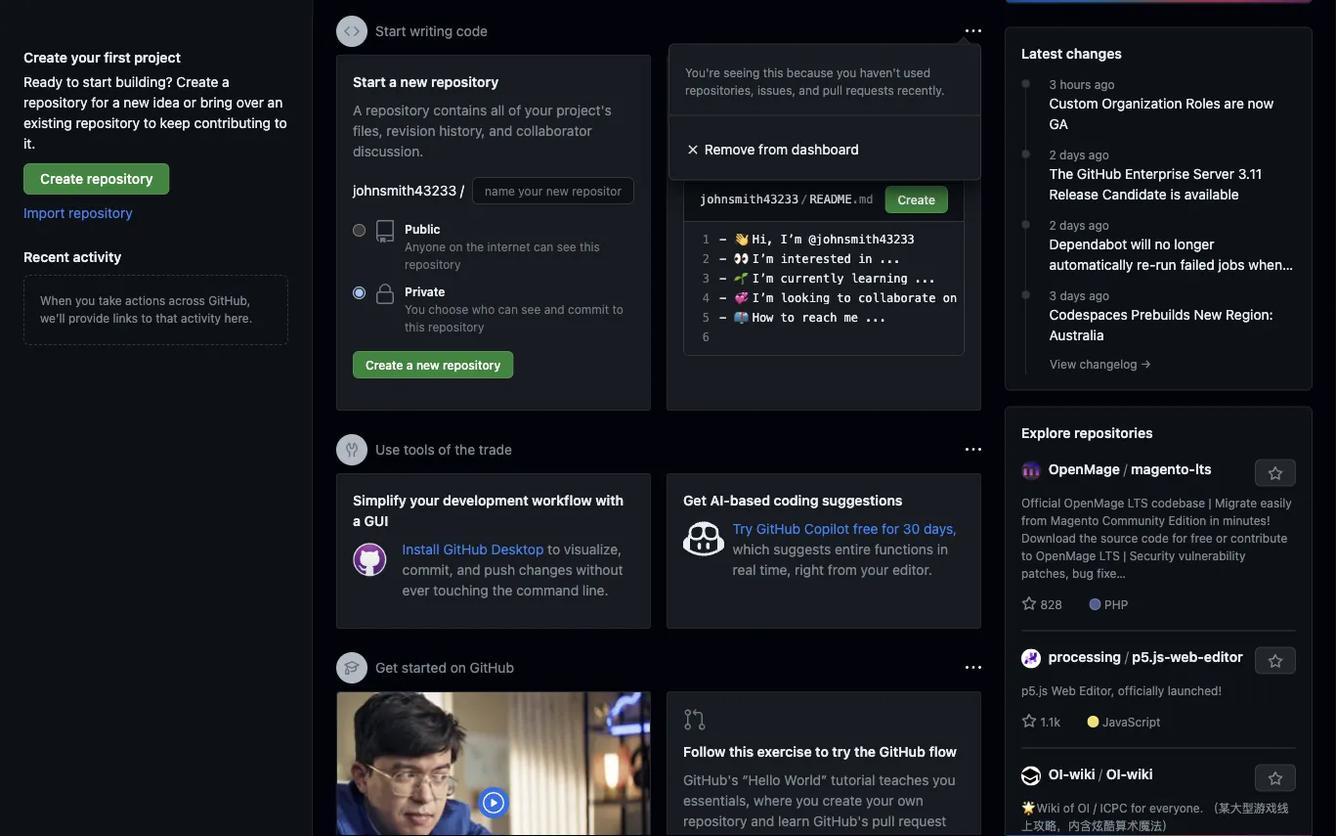 Task type: locate. For each thing, give the bounding box(es) containing it.
reviewing
[[848, 834, 908, 836]]

0 vertical spatial creating
[[912, 102, 964, 118]]

/ for johnsmith43233 /
[[460, 182, 465, 199]]

view changelog →
[[1050, 358, 1152, 371]]

2 inside 2 days ago the github enterprise server 3.11 release candidate is available
[[1050, 148, 1057, 162]]

mortar board image
[[344, 660, 360, 676]]

2 vertical spatial on
[[451, 660, 466, 676]]

/ for johnsmith43233 / readme .md
[[801, 193, 808, 206]]

1 horizontal spatial johnsmith43233
[[700, 193, 799, 206]]

1 horizontal spatial or
[[1217, 532, 1228, 545]]

x image
[[685, 142, 701, 157]]

for down start
[[91, 94, 109, 110]]

1 days from the top
[[1060, 148, 1086, 162]]

1 vertical spatial new
[[124, 94, 150, 110]]

3 days from the top
[[1060, 289, 1086, 303]]

interested
[[781, 252, 852, 266]]

1 vertical spatial dot fill image
[[1018, 217, 1034, 232]]

free up entire
[[854, 520, 879, 536]]

0 vertical spatial openmage
[[1049, 461, 1121, 477]]

None submit
[[885, 186, 949, 213]]

0 vertical spatial get
[[684, 492, 707, 508]]

get right mortar board icon
[[376, 660, 398, 676]]

on inside public anyone on the internet can see this repository
[[449, 240, 463, 253]]

3 inside 3 days ago codespaces prebuilds new region: australia
[[1050, 289, 1057, 303]]

in down @johnsmith43233
[[859, 252, 873, 266]]

start up a
[[353, 73, 386, 89]]

how
[[753, 311, 774, 325]]

your up 'collaborator'
[[525, 102, 553, 118]]

lts up fixe…
[[1100, 549, 1120, 563]]

in for interested
[[859, 252, 873, 266]]

failed
[[1181, 257, 1215, 273]]

4
[[703, 291, 710, 305]]

choose
[[429, 302, 469, 316]]

touching
[[434, 582, 489, 598]]

/ inside create a new repository element
[[460, 182, 465, 199]]

for down where
[[744, 834, 761, 836]]

...
[[880, 252, 901, 266], [915, 272, 936, 286], [965, 291, 986, 305], [866, 311, 887, 325]]

in right edition
[[1210, 514, 1220, 528]]

a down you
[[407, 358, 413, 372]]

star this repository image up easily
[[1268, 466, 1284, 482]]

import
[[23, 204, 65, 221]]

of inside a repository contains all of your project's files, revision history, and collaborator discussion.
[[509, 102, 521, 118]]

or inside create your first project ready to start building? create a repository for a new idea or bring over an existing repository to keep contributing to it.
[[183, 94, 197, 110]]

1 horizontal spatial yourself
[[839, 102, 890, 118]]

to inside "when you take actions across github, we'll provide links to that activity here."
[[141, 311, 152, 325]]

i'm right 🌱
[[753, 272, 774, 286]]

0 vertical spatial activity
[[73, 248, 122, 265]]

0 horizontal spatial see
[[522, 302, 541, 316]]

1 vertical spatial creating
[[765, 834, 817, 836]]

-
[[720, 233, 727, 246], [720, 252, 727, 266], [720, 272, 727, 286], [720, 291, 727, 305], [720, 311, 727, 325]]

5
[[703, 311, 710, 325]]

1 horizontal spatial with
[[807, 73, 836, 89]]

1 horizontal spatial lts
[[1128, 496, 1149, 510]]

1 why am i seeing this? image from the top
[[966, 23, 982, 39]]

2 vertical spatial new
[[417, 358, 440, 372]]

github inside simplify your development workflow with a gui element
[[443, 541, 488, 557]]

the down push
[[492, 582, 513, 598]]

oi- right @oi-wiki profile icon
[[1049, 766, 1070, 782]]

wiki
[[1037, 801, 1060, 815]]

ago for custom
[[1095, 78, 1115, 92]]

github's up essentials,
[[684, 772, 739, 788]]

上攻略，内含炫酷算术魔法）
[[1022, 819, 1174, 833]]

try
[[833, 744, 851, 760]]

create up "import repository"
[[40, 171, 83, 187]]

3 star this repository image from the top
[[1268, 771, 1284, 787]]

changes up command
[[519, 561, 573, 577]]

1 horizontal spatial |
[[1209, 496, 1212, 510]]

1 vertical spatial 3
[[703, 272, 710, 286]]

0 horizontal spatial code
[[457, 23, 488, 39]]

to up 'patches,'
[[1022, 549, 1033, 563]]

- left 👀
[[720, 252, 727, 266]]

with inside simplify your development workflow with a gui
[[596, 492, 624, 508]]

get left ai-
[[684, 492, 707, 508]]

free inside official openmage lts codebase | migrate easily from magento community edition in minutes! download the source code for free or contribute to openmage lts | security vulnerability patches, bug fixe…
[[1191, 532, 1213, 545]]

1 vertical spatial can
[[498, 302, 518, 316]]

repository down choose
[[428, 320, 485, 333]]

1 oi- from the left
[[1049, 766, 1070, 782]]

ago up dependabot
[[1089, 219, 1110, 232]]

0 vertical spatial or
[[183, 94, 197, 110]]

1 horizontal spatial free
[[1191, 532, 1213, 545]]

for inside 🌟 wiki of oi / icpc for everyone. （某大型游戏线 上攻略，内含炫酷算术魔法）
[[1131, 801, 1147, 815]]

0 horizontal spatial readme
[[810, 193, 852, 206]]

your down 'share' on the top of page
[[700, 143, 728, 159]]

the left internet
[[466, 240, 484, 253]]

None radio
[[353, 224, 366, 237], [353, 287, 366, 299], [353, 224, 366, 237], [353, 287, 366, 299]]

on right 'anyone'
[[449, 240, 463, 253]]

2 star image from the top
[[1022, 713, 1038, 729]]

1 vertical spatial changes
[[1165, 277, 1218, 293]]

1 vertical spatial see
[[522, 302, 541, 316]]

or up vulnerability
[[1217, 532, 1228, 545]]

new down the building?
[[124, 94, 150, 110]]

1 star this repository image from the top
[[1268, 466, 1284, 482]]

openmage up bug in the right of the page
[[1036, 549, 1097, 563]]

2 horizontal spatial changes
[[1165, 277, 1218, 293]]

web
[[1052, 684, 1076, 698]]

in down days,
[[938, 541, 949, 557]]

0 horizontal spatial can
[[498, 302, 518, 316]]

workflow down essentials,
[[684, 834, 740, 836]]

3 for codespaces prebuilds new region: australia
[[1050, 289, 1057, 303]]

0 vertical spatial new
[[401, 73, 428, 89]]

1 vertical spatial pull
[[873, 813, 895, 829]]

0 vertical spatial dot fill image
[[1018, 146, 1034, 162]]

a inside share information about yourself by creating a profile readme, which appears at the top of your profile page.
[[684, 122, 691, 138]]

1 vertical spatial 2
[[1050, 219, 1057, 232]]

package
[[1050, 277, 1103, 293]]

1 horizontal spatial get
[[684, 492, 707, 508]]

@johnsmith43233
[[809, 233, 915, 246]]

0 vertical spatial on
[[449, 240, 463, 253]]

0 vertical spatial 2
[[1050, 148, 1057, 162]]

1 vertical spatial with
[[596, 492, 624, 508]]

repository inside github's "hello world" tutorial teaches you essentials, where you create your own repository and learn github's pull request workflow for creating and reviewing code.
[[684, 813, 748, 829]]

activity up take at the top left of the page
[[73, 248, 122, 265]]

1 vertical spatial yourself
[[839, 102, 890, 118]]

development
[[443, 492, 529, 508]]

0 horizontal spatial johnsmith43233
[[353, 182, 457, 199]]

yourself down the requests
[[839, 102, 890, 118]]

and inside private you choose who can see and commit to this repository
[[544, 302, 565, 316]]

a inside create a new repository 'button'
[[407, 358, 413, 372]]

1 horizontal spatial github's
[[814, 813, 869, 829]]

repository up existing
[[23, 94, 88, 110]]

| left "migrate"
[[1209, 496, 1212, 510]]

officially
[[1118, 684, 1165, 698]]

in inside the try github copilot free for 30 days, which suggests entire functions in real time, right from your editor.
[[938, 541, 949, 557]]

ago inside the 2 days ago dependabot will no longer automatically re-run failed jobs when package manifest changes
[[1089, 219, 1110, 232]]

1 vertical spatial start
[[353, 73, 386, 89]]

codebase
[[1152, 496, 1206, 510]]

@openmage profile image
[[1022, 461, 1041, 481]]

to left try at the bottom
[[816, 744, 829, 760]]

1 horizontal spatial activity
[[181, 311, 221, 325]]

which inside share information about yourself by creating a profile readme, which appears at the top of your profile page.
[[802, 122, 839, 138]]

0 horizontal spatial in
[[859, 252, 873, 266]]

3 hours ago custom organization roles are now ga
[[1050, 78, 1274, 132]]

start inside create a new repository element
[[353, 73, 386, 89]]

readme,
[[738, 122, 798, 138]]

of inside 🌟 wiki of oi / icpc for everyone. （某大型游戏线 上攻略，内含炫酷算术魔法）
[[1064, 801, 1075, 815]]

2 vertical spatial star this repository image
[[1268, 771, 1284, 787]]

1 vertical spatial lts
[[1100, 549, 1120, 563]]

because
[[787, 66, 834, 80]]

0 horizontal spatial which
[[733, 541, 770, 557]]

workflow inside github's "hello world" tutorial teaches you essentials, where you create your own repository and learn github's pull request workflow for creating and reviewing code.
[[684, 834, 740, 836]]

code up security
[[1142, 532, 1169, 545]]

changelog
[[1080, 358, 1138, 371]]

readme
[[896, 73, 954, 89], [810, 193, 852, 206]]

johnsmith43233 inside introduce yourself with a profile readme 'element'
[[700, 193, 799, 206]]

a down the building?
[[112, 94, 120, 110]]

2 vertical spatial from
[[828, 561, 857, 577]]

- left 📫 at the right of page
[[720, 311, 727, 325]]

0 vertical spatial dot fill image
[[1018, 76, 1034, 92]]

pull
[[823, 84, 843, 97], [873, 813, 895, 829]]

can right internet
[[534, 240, 554, 253]]

free
[[854, 520, 879, 536], [1191, 532, 1213, 545]]

profile left used
[[850, 73, 893, 89]]

internet
[[488, 240, 531, 253]]

2 dot fill image from the top
[[1018, 217, 1034, 232]]

0 horizontal spatial or
[[183, 94, 197, 110]]

dot fill image
[[1018, 76, 1034, 92], [1018, 287, 1034, 303]]

i'm
[[781, 233, 802, 246], [753, 252, 774, 266], [753, 272, 774, 286], [753, 291, 774, 305]]

for inside official openmage lts codebase | migrate easily from magento community edition in minutes! download the source code for free or contribute to openmage lts | security vulnerability patches, bug fixe…
[[1173, 532, 1188, 545]]

0 horizontal spatial oi-
[[1049, 766, 1070, 782]]

1 vertical spatial star image
[[1022, 713, 1038, 729]]

explore
[[1022, 425, 1071, 441]]

1 dot fill image from the top
[[1018, 76, 1034, 92]]

of left oi at bottom
[[1064, 801, 1075, 815]]

to right commit
[[613, 302, 624, 316]]

changes
[[1067, 46, 1123, 62], [1165, 277, 1218, 293], [519, 561, 573, 577]]

ago inside 3 hours ago custom organization roles are now ga
[[1095, 78, 1115, 92]]

1 horizontal spatial creating
[[912, 102, 964, 118]]

create a new repository
[[366, 358, 501, 372]]

writing
[[410, 23, 453, 39]]

roles
[[1186, 95, 1221, 112]]

code inside official openmage lts codebase | migrate easily from magento community edition in minutes! download the source code for free or contribute to openmage lts | security vulnerability patches, bug fixe…
[[1142, 532, 1169, 545]]

create down lock image
[[366, 358, 403, 372]]

repository down who
[[443, 358, 501, 372]]

1 vertical spatial dot fill image
[[1018, 287, 1034, 303]]

0 horizontal spatial workflow
[[532, 492, 592, 508]]

0 horizontal spatial github's
[[684, 772, 739, 788]]

ago inside 3 days ago codespaces prebuilds new region: australia
[[1090, 289, 1110, 303]]

ago for codespaces
[[1090, 289, 1110, 303]]

you're
[[685, 66, 720, 80]]

for left 30
[[882, 520, 900, 536]]

use tools of the trade
[[376, 442, 512, 458]]

github up release
[[1078, 166, 1122, 182]]

lts up community
[[1128, 496, 1149, 510]]

6
[[703, 331, 710, 344]]

remove from dashboard
[[701, 141, 859, 157]]

1 vertical spatial days
[[1060, 219, 1086, 232]]

processing / p5.js-web-editor
[[1049, 649, 1244, 665]]

johnsmith43233 up public
[[353, 182, 457, 199]]

1 vertical spatial star this repository image
[[1268, 654, 1284, 669]]

0 horizontal spatial |
[[1124, 549, 1127, 563]]

0 horizontal spatial pull
[[823, 84, 843, 97]]

your inside simplify your development workflow with a gui
[[410, 492, 439, 508]]

0 horizontal spatial free
[[854, 520, 879, 536]]

2 down 1
[[703, 252, 710, 266]]

0 vertical spatial changes
[[1067, 46, 1123, 62]]

and inside a repository contains all of your project's files, revision history, and collaborator discussion.
[[489, 122, 513, 138]]

from inside button
[[759, 141, 788, 157]]

create inside 'button'
[[366, 358, 403, 372]]

free up vulnerability
[[1191, 532, 1213, 545]]

and left commit
[[544, 302, 565, 316]]

ago up release
[[1089, 148, 1110, 162]]

1 vertical spatial workflow
[[684, 834, 740, 836]]

from down entire
[[828, 561, 857, 577]]

3 for custom organization roles are now ga
[[1050, 78, 1057, 92]]

new up revision
[[401, 73, 428, 89]]

1 horizontal spatial see
[[557, 240, 577, 253]]

2 star this repository image from the top
[[1268, 654, 1284, 669]]

the inside public anyone on the internet can see this repository
[[466, 240, 484, 253]]

1 horizontal spatial changes
[[1067, 46, 1123, 62]]

1
[[703, 233, 710, 246]]

1 horizontal spatial oi-
[[1107, 766, 1127, 782]]

repository inside public anyone on the internet can see this repository
[[405, 257, 461, 271]]

and down all
[[489, 122, 513, 138]]

your inside create your first project ready to start building? create a repository for a new idea or bring over an existing repository to keep contributing to it.
[[71, 49, 100, 65]]

a left gui
[[353, 512, 361, 529]]

to right desktop
[[548, 541, 560, 557]]

this inside try the github flow element
[[729, 744, 754, 760]]

ai-
[[710, 492, 730, 508]]

repository down start
[[76, 114, 140, 131]]

and down where
[[751, 813, 775, 829]]

currently
[[781, 272, 844, 286]]

2 inside 1 - 👋 hi, i'm @johnsmith43233 2 - 👀 i'm interested in ... 3 - 🌱 i'm currently learning ... 4 - 💞️ i'm looking to collaborate on ... 5 - 📫 how to reach me ... 6
[[703, 252, 710, 266]]

why am i seeing this? image
[[966, 23, 982, 39], [966, 442, 982, 458]]

days inside 2 days ago the github enterprise server 3.11 release candidate is available
[[1060, 148, 1086, 162]]

new inside create a new repository 'button'
[[417, 358, 440, 372]]

explore repositories navigation
[[1005, 406, 1313, 836]]

exercise
[[757, 744, 812, 760]]

activity inside "when you take actions across github, we'll provide links to that activity here."
[[181, 311, 221, 325]]

openmage down explore repositories
[[1049, 461, 1121, 477]]

idea
[[153, 94, 180, 110]]

you inside you're seeing this because you haven't used repositories, issues, and pull requests recently.
[[837, 66, 857, 80]]

public anyone on the internet can see this repository
[[405, 222, 600, 271]]

2 vertical spatial changes
[[519, 561, 573, 577]]

0 vertical spatial readme
[[896, 73, 954, 89]]

this inside public anyone on the internet can see this repository
[[580, 240, 600, 253]]

which up real
[[733, 541, 770, 557]]

2 up the
[[1050, 148, 1057, 162]]

1 vertical spatial why am i seeing this? image
[[966, 442, 982, 458]]

ago inside 2 days ago the github enterprise server 3.11 release candidate is available
[[1089, 148, 1110, 162]]

1 horizontal spatial workflow
[[684, 834, 740, 836]]

this up "hello
[[729, 744, 754, 760]]

days inside 3 days ago codespaces prebuilds new region: australia
[[1060, 289, 1086, 303]]

1 horizontal spatial from
[[828, 561, 857, 577]]

used
[[904, 66, 931, 80]]

1 dot fill image from the top
[[1018, 146, 1034, 162]]

days up dependabot
[[1060, 219, 1086, 232]]

in inside 1 - 👋 hi, i'm @johnsmith43233 2 - 👀 i'm interested in ... 3 - 🌱 i'm currently learning ... 4 - 💞️ i'm looking to collaborate on ... 5 - 📫 how to reach me ... 6
[[859, 252, 873, 266]]

0 vertical spatial days
[[1060, 148, 1086, 162]]

with
[[807, 73, 836, 89], [596, 492, 624, 508]]

dot fill image
[[1018, 146, 1034, 162], [1018, 217, 1034, 232]]

github up suggests
[[757, 520, 801, 536]]

/ left p5.js-
[[1125, 649, 1129, 665]]

bring
[[200, 94, 233, 110]]

why am i seeing this? image
[[966, 660, 982, 676]]

bug
[[1073, 567, 1094, 580]]

1 star image from the top
[[1022, 596, 1038, 612]]

follow
[[684, 744, 726, 760]]

|
[[1209, 496, 1212, 510], [1124, 549, 1127, 563]]

for down edition
[[1173, 532, 1188, 545]]

3 days ago codespaces prebuilds new region: australia
[[1050, 289, 1274, 343]]

dot fill image for the github enterprise server 3.11 release candidate is available
[[1018, 146, 1034, 162]]

oi- up icpc
[[1107, 766, 1127, 782]]

contribute
[[1231, 532, 1288, 545]]

2 days from the top
[[1060, 219, 1086, 232]]

2 vertical spatial days
[[1060, 289, 1086, 303]]

/ for processing / p5.js-web-editor
[[1125, 649, 1129, 665]]

use
[[376, 442, 400, 458]]

who
[[472, 302, 495, 316]]

1 vertical spatial activity
[[181, 311, 221, 325]]

in inside official openmage lts codebase | migrate easily from magento community edition in minutes! download the source code for free or contribute to openmage lts | security vulnerability patches, bug fixe…
[[1210, 514, 1220, 528]]

minutes!
[[1223, 514, 1271, 528]]

workflow up visualize,
[[532, 492, 592, 508]]

to
[[66, 73, 79, 89], [144, 114, 156, 131], [275, 114, 287, 131], [837, 291, 852, 305], [613, 302, 624, 316], [141, 311, 152, 325], [781, 311, 795, 325], [548, 541, 560, 557], [1022, 549, 1033, 563], [816, 744, 829, 760]]

pull inside you're seeing this because you haven't used repositories, issues, and pull requests recently.
[[823, 84, 843, 97]]

star this repository image right editor
[[1268, 654, 1284, 669]]

github inside the try github copilot free for 30 days, which suggests entire functions in real time, right from your editor.
[[757, 520, 801, 536]]

Repository name text field
[[472, 177, 635, 204]]

1 horizontal spatial wiki
[[1127, 766, 1153, 782]]

1 horizontal spatial can
[[534, 240, 554, 253]]

private
[[405, 285, 445, 298]]

run
[[1156, 257, 1177, 273]]

security
[[1130, 549, 1176, 563]]

github's
[[684, 772, 739, 788], [814, 813, 869, 829]]

1 horizontal spatial pull
[[873, 813, 895, 829]]

star this repository image
[[1268, 466, 1284, 482], [1268, 654, 1284, 669], [1268, 771, 1284, 787]]

wiki
[[1070, 766, 1096, 782], [1127, 766, 1153, 782]]

0 vertical spatial in
[[859, 252, 873, 266]]

1 horizontal spatial in
[[938, 541, 949, 557]]

→
[[1141, 358, 1152, 371]]

5 - from the top
[[720, 311, 727, 325]]

automatically
[[1050, 257, 1134, 273]]

hours
[[1060, 78, 1092, 92]]

2 vertical spatial in
[[938, 541, 949, 557]]

1 vertical spatial or
[[1217, 532, 1228, 545]]

reach
[[802, 311, 837, 325]]

dot fill image down latest
[[1018, 76, 1034, 92]]

ago for dependabot
[[1089, 219, 1110, 232]]

0 vertical spatial which
[[802, 122, 839, 138]]

get ai-based coding suggestions element
[[667, 473, 982, 629]]

star image
[[1022, 596, 1038, 612], [1022, 713, 1038, 729]]

johnsmith43233 inside create a new repository element
[[353, 182, 457, 199]]

or inside official openmage lts codebase | migrate easily from magento community edition in minutes! download the source code for free or contribute to openmage lts | security vulnerability patches, bug fixe…
[[1217, 532, 1228, 545]]

free inside the try github copilot free for 30 days, which suggests entire functions in real time, right from your editor.
[[854, 520, 879, 536]]

days for dependabot
[[1060, 219, 1086, 232]]

/ right oi at bottom
[[1094, 801, 1097, 815]]

days for the
[[1060, 148, 1086, 162]]

of inside share information about yourself by creating a profile readme, which appears at the top of your profile page.
[[684, 143, 696, 159]]

tools image
[[344, 442, 360, 458]]

a up x icon
[[684, 122, 691, 138]]

4 - from the top
[[720, 291, 727, 305]]

- left 👋
[[720, 233, 727, 246]]

the right at
[[913, 122, 933, 138]]

workflow inside simplify your development workflow with a gui
[[532, 492, 592, 508]]

star image down 'patches,'
[[1022, 596, 1038, 612]]

repository
[[431, 73, 499, 89], [23, 94, 88, 110], [366, 102, 430, 118], [76, 114, 140, 131], [87, 171, 153, 187], [69, 204, 133, 221], [405, 257, 461, 271], [428, 320, 485, 333], [443, 358, 501, 372], [684, 813, 748, 829]]

what is github? image
[[337, 692, 670, 836]]

openmage up magento on the bottom of the page
[[1065, 496, 1125, 510]]

2 wiki from the left
[[1127, 766, 1153, 782]]

github up push
[[443, 541, 488, 557]]

3 inside 3 hours ago custom organization roles are now ga
[[1050, 78, 1057, 92]]

australia
[[1050, 327, 1105, 343]]

this
[[764, 66, 784, 80], [580, 240, 600, 253], [405, 320, 425, 333], [729, 744, 754, 760]]

repository down essentials,
[[684, 813, 748, 829]]

see right who
[[522, 302, 541, 316]]

from inside the try github copilot free for 30 days, which suggests entire functions in real time, right from your editor.
[[828, 561, 857, 577]]

on inside 1 - 👋 hi, i'm @johnsmith43233 2 - 👀 i'm interested in ... 3 - 🌱 i'm currently learning ... 4 - 💞️ i'm looking to collaborate on ... 5 - 📫 how to reach me ... 6
[[943, 291, 958, 305]]

days up the
[[1060, 148, 1086, 162]]

pull up about at the top of the page
[[823, 84, 843, 97]]

entire
[[835, 541, 871, 557]]

requests
[[846, 84, 894, 97]]

/ left magento-
[[1124, 461, 1128, 477]]

johnsmith43233 for johnsmith43233 /
[[353, 182, 457, 199]]

1 vertical spatial in
[[1210, 514, 1220, 528]]

your inside the try github copilot free for 30 days, which suggests entire functions in real time, right from your editor.
[[861, 561, 889, 577]]

2 horizontal spatial in
[[1210, 514, 1220, 528]]

2 dot fill image from the top
[[1018, 287, 1034, 303]]

the inside share information about yourself by creating a profile readme, which appears at the top of your profile page.
[[913, 122, 933, 138]]

see inside public anyone on the internet can see this repository
[[557, 240, 577, 253]]

0 vertical spatial star this repository image
[[1268, 466, 1284, 482]]

0 vertical spatial yourself
[[751, 73, 804, 89]]

and down "because" in the top of the page
[[799, 84, 820, 97]]

changes up hours on the top of the page
[[1067, 46, 1123, 62]]

introduce
[[684, 73, 747, 89]]

/ inside introduce yourself with a profile readme 'element'
[[801, 193, 808, 206]]

1 horizontal spatial which
[[802, 122, 839, 138]]

2 vertical spatial 3
[[1050, 289, 1057, 303]]

from down readme,
[[759, 141, 788, 157]]

top
[[937, 122, 958, 138]]

this down you
[[405, 320, 425, 333]]

to inside private you choose who can see and commit to this repository
[[613, 302, 624, 316]]

custom organization roles are now ga link
[[1050, 93, 1297, 135]]

0 vertical spatial with
[[807, 73, 836, 89]]

what is github? element
[[336, 691, 670, 836]]

dashboard
[[792, 141, 859, 157]]

3 left hours on the top of the page
[[1050, 78, 1057, 92]]

days up codespaces
[[1060, 289, 1086, 303]]

0 horizontal spatial wiki
[[1070, 766, 1096, 782]]

0 vertical spatial pull
[[823, 84, 843, 97]]

from inside official openmage lts codebase | migrate easily from magento community edition in minutes! download the source code for free or contribute to openmage lts | security vulnerability patches, bug fixe…
[[1022, 514, 1048, 528]]

0 horizontal spatial with
[[596, 492, 624, 508]]

0 horizontal spatial get
[[376, 660, 398, 676]]

2 inside the 2 days ago dependabot will no longer automatically re-run failed jobs when package manifest changes
[[1050, 219, 1057, 232]]

remove from dashboard menu
[[669, 44, 982, 180]]

0 horizontal spatial changes
[[519, 561, 573, 577]]

/ for openmage / magento-lts
[[1124, 461, 1128, 477]]

days inside the 2 days ago dependabot will no longer automatically re-run failed jobs when package manifest changes
[[1060, 219, 1086, 232]]

php
[[1105, 598, 1129, 612]]

and inside you're seeing this because you haven't used repositories, issues, and pull requests recently.
[[799, 84, 820, 97]]

to inside to visualize, commit, and push changes without ever touching the command line.
[[548, 541, 560, 557]]



Task type: describe. For each thing, give the bounding box(es) containing it.
star this repository image for processing / p5.js-web-editor
[[1268, 654, 1284, 669]]

request
[[899, 813, 947, 829]]

web-
[[1171, 649, 1205, 665]]

the
[[1050, 166, 1074, 182]]

download
[[1022, 532, 1077, 545]]

editor.
[[893, 561, 933, 577]]

repository up "import repository"
[[87, 171, 153, 187]]

1 vertical spatial github's
[[814, 813, 869, 829]]

view
[[1050, 358, 1077, 371]]

actions
[[125, 293, 165, 307]]

johnsmith43233 / readme .md
[[700, 193, 874, 206]]

across
[[169, 293, 205, 307]]

real
[[733, 561, 756, 577]]

can inside public anyone on the internet can see this repository
[[534, 240, 554, 253]]

git pull request image
[[684, 708, 707, 731]]

for inside the try github copilot free for 30 days, which suggests entire functions in real time, right from your editor.
[[882, 520, 900, 536]]

patches,
[[1022, 567, 1070, 580]]

your inside share information about yourself by creating a profile readme, which appears at the top of your profile page.
[[700, 143, 728, 159]]

openmage / magento-lts
[[1049, 461, 1212, 477]]

anyone
[[405, 240, 446, 253]]

try github copilot free for 30 days, link
[[733, 520, 958, 536]]

dot fill image for dependabot will no longer automatically re-run failed jobs when package manifest changes
[[1018, 217, 1034, 232]]

create for create repository
[[40, 171, 83, 187]]

re-
[[1137, 257, 1156, 273]]

your inside github's "hello world" tutorial teaches you essentials, where you create your own repository and learn github's pull request workflow for creating and reviewing code.
[[866, 793, 894, 809]]

in for functions
[[938, 541, 949, 557]]

0 horizontal spatial activity
[[73, 248, 122, 265]]

create for create a new repository
[[366, 358, 403, 372]]

... up collaborate
[[915, 272, 936, 286]]

links
[[113, 311, 138, 325]]

repository down create repository link
[[69, 204, 133, 221]]

editor
[[1205, 649, 1244, 665]]

to left start
[[66, 73, 79, 89]]

/ inside 🌟 wiki of oi / icpc for everyone. （某大型游戏线 上攻略，内含炫酷算术魔法）
[[1094, 801, 1097, 815]]

the right try at the bottom
[[855, 744, 876, 760]]

github desktop image
[[353, 543, 387, 577]]

repository up contains
[[431, 73, 499, 89]]

page.
[[775, 143, 811, 159]]

you down world"
[[796, 793, 819, 809]]

introduce yourself with a profile readme element
[[667, 55, 986, 411]]

p5.js-
[[1133, 649, 1171, 665]]

recent
[[23, 248, 69, 265]]

the inside official openmage lts codebase | migrate easily from magento community edition in minutes! download the source code for free or contribute to openmage lts | security vulnerability patches, bug fixe…
[[1080, 532, 1098, 545]]

star image for processing
[[1022, 713, 1038, 729]]

this inside you're seeing this because you haven't used repositories, issues, and pull requests recently.
[[764, 66, 784, 80]]

which inside the try github copilot free for 30 days, which suggests entire functions in real time, right from your editor.
[[733, 541, 770, 557]]

without
[[576, 561, 623, 577]]

0 horizontal spatial yourself
[[751, 73, 804, 89]]

dot fill image for codespaces prebuilds new region: australia
[[1018, 287, 1034, 303]]

0 horizontal spatial lts
[[1100, 549, 1120, 563]]

none submit inside introduce yourself with a profile readme 'element'
[[885, 186, 949, 213]]

install github desktop
[[403, 541, 548, 557]]

johnsmith43233 for johnsmith43233 / readme .md
[[700, 193, 799, 206]]

i'm up how
[[753, 291, 774, 305]]

creating inside github's "hello world" tutorial teaches you essentials, where you create your own repository and learn github's pull request workflow for creating and reviewing code.
[[765, 834, 817, 836]]

star this repository image for oi-wiki / oi-wiki
[[1268, 771, 1284, 787]]

latest
[[1022, 46, 1063, 62]]

@oi-wiki profile image
[[1022, 766, 1041, 786]]

get for get started on github
[[376, 660, 398, 676]]

tools
[[404, 442, 435, 458]]

simplify your development workflow with a gui
[[353, 492, 624, 529]]

lock image
[[374, 283, 397, 306]]

1 vertical spatial openmage
[[1065, 496, 1125, 510]]

try the github flow element
[[667, 691, 982, 836]]

building?
[[116, 73, 173, 89]]

1.1k
[[1038, 715, 1061, 729]]

2 days ago dependabot will no longer automatically re-run failed jobs when package manifest changes
[[1050, 219, 1283, 293]]

in for edition
[[1210, 514, 1220, 528]]

to inside try the github flow element
[[816, 744, 829, 760]]

a up bring
[[222, 73, 230, 89]]

star image for openmage
[[1022, 596, 1038, 612]]

create for create your first project ready to start building? create a repository for a new idea or bring over an existing repository to keep contributing to it.
[[23, 49, 67, 65]]

you inside "when you take actions across github, we'll provide links to that activity here."
[[75, 293, 95, 307]]

0 vertical spatial github's
[[684, 772, 739, 788]]

time,
[[760, 561, 791, 577]]

public
[[405, 222, 440, 236]]

play image
[[482, 791, 506, 814]]

contributing
[[194, 114, 271, 131]]

... right me
[[866, 311, 887, 325]]

1 vertical spatial profile
[[695, 122, 735, 138]]

will
[[1131, 236, 1152, 252]]

github up teaches
[[880, 744, 926, 760]]

2 vertical spatial openmage
[[1036, 549, 1097, 563]]

2 why am i seeing this? image from the top
[[966, 442, 982, 458]]

jobs
[[1219, 257, 1245, 273]]

create repository
[[40, 171, 153, 187]]

latest changes
[[1022, 46, 1123, 62]]

code image
[[344, 23, 360, 39]]

release
[[1050, 186, 1099, 203]]

import repository
[[23, 204, 133, 221]]

the github enterprise server 3.11 release candidate is available link
[[1050, 164, 1297, 205]]

i'm right hi,
[[781, 233, 802, 246]]

can inside private you choose who can see and commit to this repository
[[498, 302, 518, 316]]

to inside official openmage lts codebase | migrate easily from magento community edition in minutes! download the source code for free or contribute to openmage lts | security vulnerability patches, bug fixe…
[[1022, 549, 1033, 563]]

start for start a new repository
[[353, 73, 386, 89]]

create a new repository element
[[353, 71, 635, 386]]

discussion.
[[353, 143, 424, 159]]

is
[[1171, 186, 1181, 203]]

the inside to visualize, commit, and push changes without ever touching the command line.
[[492, 582, 513, 598]]

💞️
[[734, 291, 746, 305]]

your inside a repository contains all of your project's files, revision history, and collaborator discussion.
[[525, 102, 553, 118]]

repository inside 'button'
[[443, 358, 501, 372]]

longer
[[1175, 236, 1215, 252]]

javascript
[[1103, 715, 1161, 729]]

with inside introduce yourself with a profile readme 'element'
[[807, 73, 836, 89]]

suggests
[[774, 541, 831, 557]]

you're seeing this because you haven't used repositories, issues, and pull requests recently.
[[685, 66, 945, 97]]

appears
[[842, 122, 893, 138]]

1 wiki from the left
[[1070, 766, 1096, 782]]

me
[[844, 311, 859, 325]]

remove
[[705, 141, 755, 157]]

gui
[[364, 512, 389, 529]]

recently.
[[898, 84, 945, 97]]

2 - from the top
[[720, 252, 727, 266]]

for inside create your first project ready to start building? create a repository for a new idea or bring over an existing repository to keep contributing to it.
[[91, 94, 109, 110]]

github inside 2 days ago the github enterprise server 3.11 release candidate is available
[[1078, 166, 1122, 182]]

learning
[[852, 272, 908, 286]]

and inside to visualize, commit, and push changes without ever touching the command line.
[[457, 561, 481, 577]]

.md
[[852, 193, 874, 206]]

files,
[[353, 122, 383, 138]]

create a new repository button
[[353, 351, 514, 378]]

p5.js
[[1022, 684, 1048, 698]]

when
[[1249, 257, 1283, 273]]

a right "because" in the top of the page
[[839, 73, 847, 89]]

1 vertical spatial readme
[[810, 193, 852, 206]]

start a new repository
[[353, 73, 499, 89]]

view changelog → link
[[1050, 358, 1152, 371]]

collaborator
[[516, 122, 592, 138]]

desktop
[[491, 541, 544, 557]]

0 vertical spatial profile
[[850, 73, 893, 89]]

star this repository image for openmage / magento-lts
[[1268, 466, 1284, 482]]

2 oi- from the left
[[1107, 766, 1127, 782]]

of right "tools"
[[438, 442, 451, 458]]

ready
[[23, 73, 63, 89]]

create
[[823, 793, 863, 809]]

on for the
[[449, 240, 463, 253]]

a up revision
[[389, 73, 397, 89]]

days for codespaces
[[1060, 289, 1086, 303]]

official
[[1022, 496, 1061, 510]]

🌟 wiki of oi / icpc for everyone. （某大型游戏线 上攻略，内含炫酷算术魔法）
[[1022, 801, 1289, 833]]

3 - from the top
[[720, 272, 727, 286]]

and down create at the bottom of the page
[[820, 834, 844, 836]]

new
[[1195, 307, 1223, 323]]

to right how
[[781, 311, 795, 325]]

see inside private you choose who can see and commit to this repository
[[522, 302, 541, 316]]

1 horizontal spatial readme
[[896, 73, 954, 89]]

@processing profile image
[[1022, 649, 1041, 668]]

share information about yourself by creating a profile readme, which appears at the top of your profile page.
[[684, 102, 964, 159]]

you down flow
[[933, 772, 956, 788]]

for inside github's "hello world" tutorial teaches you essentials, where you create your own repository and learn github's pull request workflow for creating and reviewing code.
[[744, 834, 761, 836]]

started
[[402, 660, 447, 676]]

i'm down hi,
[[753, 252, 774, 266]]

available
[[1185, 186, 1240, 203]]

new for create
[[417, 358, 440, 372]]

fixe…
[[1097, 567, 1126, 580]]

new inside create your first project ready to start building? create a repository for a new idea or bring over an existing repository to keep contributing to it.
[[124, 94, 150, 110]]

dot fill image for custom organization roles are now ga
[[1018, 76, 1034, 92]]

on for github
[[451, 660, 466, 676]]

suggestions
[[822, 492, 903, 508]]

private you choose who can see and commit to this repository
[[405, 285, 624, 333]]

👋
[[734, 233, 746, 246]]

1 - from the top
[[720, 233, 727, 246]]

create up bring
[[176, 73, 218, 89]]

creating inside share information about yourself by creating a profile readme, which appears at the top of your profile page.
[[912, 102, 964, 118]]

push
[[484, 561, 515, 577]]

to left keep
[[144, 114, 156, 131]]

yourself inside share information about yourself by creating a profile readme, which appears at the top of your profile page.
[[839, 102, 890, 118]]

command
[[517, 582, 579, 598]]

... right collaborate
[[965, 291, 986, 305]]

🌟
[[1022, 801, 1034, 815]]

3 inside 1 - 👋 hi, i'm @johnsmith43233 2 - 👀 i'm interested in ... 3 - 🌱 i'm currently learning ... 4 - 💞️ i'm looking to collaborate on ... 5 - 📫 how to reach me ... 6
[[703, 272, 710, 286]]

install
[[403, 541, 440, 557]]

2 for the github enterprise server 3.11 release candidate is available
[[1050, 148, 1057, 162]]

0 vertical spatial code
[[457, 23, 488, 39]]

share
[[684, 102, 720, 118]]

contains
[[434, 102, 487, 118]]

new for start
[[401, 73, 428, 89]]

2 vertical spatial profile
[[732, 143, 772, 159]]

remove from dashboard button
[[670, 124, 973, 176]]

project
[[134, 49, 181, 65]]

now
[[1248, 95, 1274, 112]]

pull inside github's "hello world" tutorial teaches you essentials, where you create your own repository and learn github's pull request workflow for creating and reviewing code.
[[873, 813, 895, 829]]

oi
[[1078, 801, 1090, 815]]

haven't
[[860, 66, 901, 80]]

ago for the
[[1089, 148, 1110, 162]]

changes inside to visualize, commit, and push changes without ever touching the command line.
[[519, 561, 573, 577]]

repository inside a repository contains all of your project's files, revision history, and collaborator discussion.
[[366, 102, 430, 118]]

simplify your development workflow with a gui element
[[336, 473, 651, 629]]

... up learning
[[880, 252, 901, 266]]

about
[[799, 102, 835, 118]]

this inside private you choose who can see and commit to this repository
[[405, 320, 425, 333]]

repositories
[[1075, 425, 1154, 441]]

changes inside the 2 days ago dependabot will no longer automatically re-run failed jobs when package manifest changes
[[1165, 277, 1218, 293]]

to down the "an"
[[275, 114, 287, 131]]

here.
[[224, 311, 253, 325]]

/ up icpc
[[1099, 766, 1103, 782]]

a inside simplify your development workflow with a gui
[[353, 512, 361, 529]]

repository inside private you choose who can see and commit to this repository
[[428, 320, 485, 333]]

1 - 👋 hi, i'm @johnsmith43233 2 - 👀 i'm interested in ... 3 - 🌱 i'm currently learning ... 4 - 💞️ i'm looking to collaborate on ... 5 - 📫 how to reach me ... 6
[[703, 233, 986, 344]]

commit
[[568, 302, 609, 316]]

get for get ai-based coding suggestions
[[684, 492, 707, 508]]

1 vertical spatial |
[[1124, 549, 1127, 563]]

create your first project ready to start building? create a repository for a new idea or bring over an existing repository to keep contributing to it.
[[23, 49, 287, 151]]

to up me
[[837, 291, 852, 305]]

repo image
[[374, 220, 397, 243]]

start for start writing code
[[376, 23, 406, 39]]

2 for dependabot will no longer automatically re-run failed jobs when package manifest changes
[[1050, 219, 1057, 232]]

follow this exercise to try the github flow
[[684, 744, 957, 760]]

the left trade
[[455, 442, 475, 458]]

codespaces prebuilds new region: australia link
[[1050, 305, 1297, 346]]

github right started
[[470, 660, 514, 676]]

revision
[[387, 122, 436, 138]]



Task type: vqa. For each thing, say whether or not it's contained in the screenshot.
new to the top
yes



